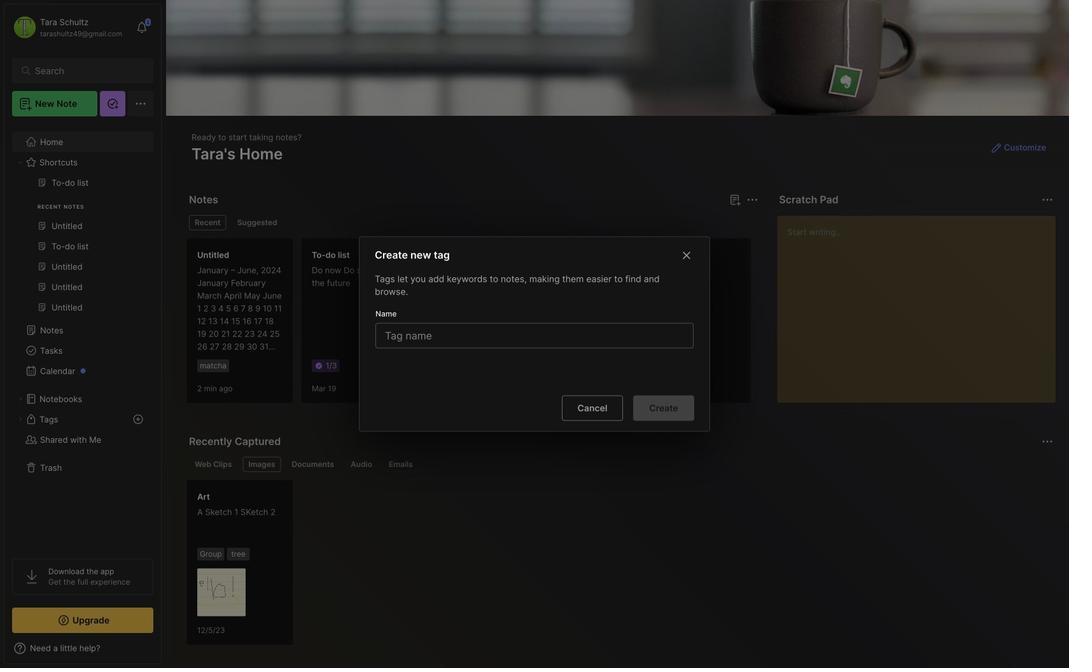 Task type: locate. For each thing, give the bounding box(es) containing it.
tree inside main element
[[4, 124, 161, 548]]

tab
[[189, 215, 227, 231], [232, 215, 283, 231], [189, 457, 238, 473], [243, 457, 281, 473], [286, 457, 340, 473], [345, 457, 378, 473], [383, 457, 419, 473]]

none search field inside main element
[[35, 63, 137, 78]]

row group
[[187, 238, 1070, 411]]

0 vertical spatial tab list
[[189, 215, 757, 231]]

tab list
[[189, 215, 757, 231], [189, 457, 1052, 473]]

expand tags image
[[17, 416, 24, 424]]

2 tab list from the top
[[189, 457, 1052, 473]]

None search field
[[35, 63, 137, 78]]

Tag name text field
[[384, 324, 688, 348]]

1 tab list from the top
[[189, 215, 757, 231]]

group
[[12, 173, 153, 325]]

1 vertical spatial tab list
[[189, 457, 1052, 473]]

tree
[[4, 124, 161, 548]]

group inside main element
[[12, 173, 153, 325]]

close image
[[680, 248, 695, 263]]



Task type: vqa. For each thing, say whether or not it's contained in the screenshot.
second Tab List from the bottom
yes



Task type: describe. For each thing, give the bounding box(es) containing it.
main element
[[0, 0, 166, 669]]

Search text field
[[35, 65, 137, 77]]

thumbnail image
[[197, 569, 246, 617]]

Start writing… text field
[[788, 216, 1056, 393]]

expand notebooks image
[[17, 396, 24, 403]]



